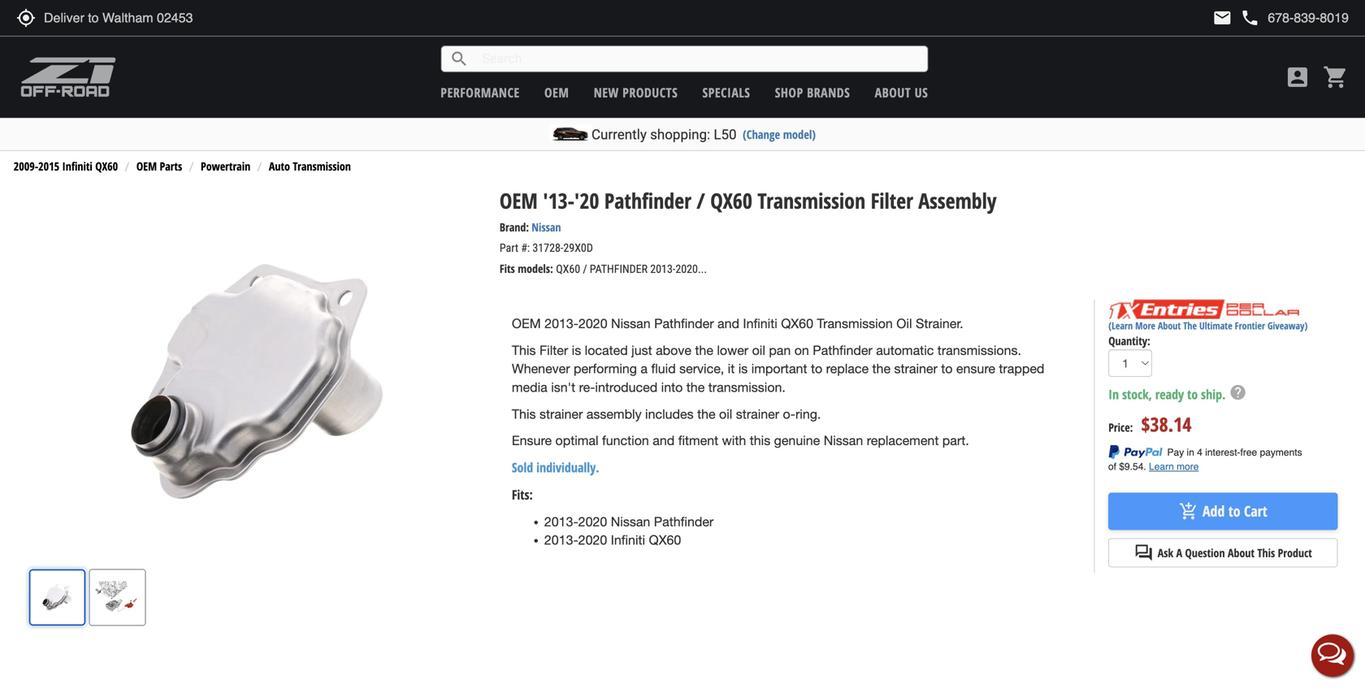 Task type: locate. For each thing, give the bounding box(es) containing it.
ship.
[[1201, 386, 1226, 403]]

0 vertical spatial transmission
[[293, 158, 351, 174]]

2 horizontal spatial about
[[1228, 545, 1255, 561]]

qx60 inside 2013-2020 nissan pathfinder 2013-2020 infiniti qx60
[[649, 533, 681, 548]]

oem left the parts
[[136, 158, 157, 174]]

strainer up this
[[736, 407, 779, 422]]

whenever
[[512, 361, 570, 376]]

performance link
[[441, 84, 520, 101]]

the
[[695, 343, 713, 358], [872, 361, 891, 376], [687, 380, 705, 395], [697, 407, 716, 422]]

(learn more about the ultimate frontier giveaway) link
[[1109, 319, 1308, 332]]

2015
[[38, 158, 59, 174]]

transmission up pathfinder automatic
[[817, 316, 893, 331]]

1 vertical spatial 2020
[[578, 514, 607, 529]]

this for this strainer assembly includes the oil strainer o-ring.
[[512, 407, 536, 422]]

31728-
[[533, 241, 564, 255]]

and up lower
[[718, 316, 740, 331]]

2 vertical spatial this
[[1258, 545, 1275, 561]]

0 vertical spatial this
[[512, 343, 536, 358]]

brands
[[807, 84, 850, 101]]

oem inside oem '13-'20 pathfinder / qx60 transmission filter assembly brand: nissan part #: 31728-29x0d fits models: qx60 / pathfinder 2013-2020...
[[500, 186, 538, 215]]

model)
[[783, 126, 816, 142]]

0 horizontal spatial infiniti
[[62, 158, 92, 174]]

1 horizontal spatial infiniti
[[611, 533, 645, 548]]

1 vertical spatial filter
[[540, 343, 568, 358]]

add_shopping_cart add to cart
[[1179, 502, 1268, 521]]

1 horizontal spatial oil
[[752, 343, 765, 358]]

shop brands link
[[775, 84, 850, 101]]

nissan up 31728-
[[532, 219, 561, 235]]

(learn
[[1109, 319, 1133, 332]]

oil left pan
[[752, 343, 765, 358]]

nissan inside 2013-2020 nissan pathfinder 2013-2020 infiniti qx60
[[611, 514, 650, 529]]

mail link
[[1213, 8, 1232, 28]]

this inside this filter is located just above the lower oil pan on pathfinder automatic transmissions. whenever performing a fluid service, it is important to replace the strainer to ensure trapped media isn't re-introduced into the transmission.
[[512, 343, 536, 358]]

1 vertical spatial pathfinder
[[654, 316, 714, 331]]

'13-
[[543, 186, 575, 215]]

oem link
[[545, 84, 569, 101]]

infiniti inside 2013-2020 nissan pathfinder 2013-2020 infiniti qx60
[[611, 533, 645, 548]]

0 horizontal spatial filter
[[540, 343, 568, 358]]

powertrain
[[201, 158, 250, 174]]

about left the
[[1158, 319, 1181, 332]]

is
[[572, 343, 581, 358], [739, 361, 748, 376]]

this down media
[[512, 407, 536, 422]]

phone link
[[1241, 8, 1349, 28]]

phone
[[1241, 8, 1260, 28]]

filter up whenever
[[540, 343, 568, 358]]

nissan down function
[[611, 514, 650, 529]]

0 horizontal spatial strainer
[[540, 407, 583, 422]]

new products link
[[594, 84, 678, 101]]

pathfinder automatic
[[813, 343, 934, 358]]

2013-2020 nissan pathfinder 2013-2020 infiniti qx60
[[544, 514, 714, 548]]

oem for 2013-
[[512, 316, 541, 331]]

2 vertical spatial infiniti
[[611, 533, 645, 548]]

service,
[[680, 361, 724, 376]]

oem parts
[[136, 158, 182, 174]]

transmission down model)
[[758, 186, 866, 215]]

function
[[602, 433, 649, 448]]

the
[[1184, 319, 1197, 332]]

this left the product
[[1258, 545, 1275, 561]]

1 horizontal spatial about
[[1158, 319, 1181, 332]]

part
[[500, 241, 519, 255]]

trapped
[[999, 361, 1045, 376]]

pathfinder for '20
[[605, 186, 692, 215]]

1 horizontal spatial filter
[[871, 186, 913, 215]]

individually.
[[536, 459, 599, 476]]

2020
[[579, 316, 608, 331], [578, 514, 607, 529], [578, 533, 607, 548]]

strainer down pathfinder automatic
[[894, 361, 938, 376]]

0 vertical spatial about
[[875, 84, 911, 101]]

question_answer
[[1134, 543, 1154, 563]]

and
[[718, 316, 740, 331], [653, 433, 675, 448]]

assembly
[[587, 407, 642, 422]]

filter
[[871, 186, 913, 215], [540, 343, 568, 358]]

2 vertical spatial pathfinder
[[654, 514, 714, 529]]

1 vertical spatial this
[[512, 407, 536, 422]]

specials
[[703, 84, 750, 101]]

currently shopping: l50 (change model)
[[592, 126, 816, 143]]

infiniti
[[62, 158, 92, 174], [743, 316, 778, 331], [611, 533, 645, 548]]

transmission.
[[708, 380, 786, 395]]

oem left new
[[545, 84, 569, 101]]

0 vertical spatial filter
[[871, 186, 913, 215]]

0 horizontal spatial /
[[583, 262, 587, 276]]

$38.14
[[1141, 411, 1192, 438]]

this up whenever
[[512, 343, 536, 358]]

0 horizontal spatial is
[[572, 343, 581, 358]]

filter left assembly
[[871, 186, 913, 215]]

on
[[795, 343, 809, 358]]

auto transmission
[[269, 158, 351, 174]]

and down this strainer assembly includes the oil strainer o-ring.
[[653, 433, 675, 448]]

1 vertical spatial oil
[[719, 407, 733, 422]]

2013-
[[650, 262, 676, 276], [545, 316, 579, 331], [544, 514, 578, 529], [544, 533, 578, 548]]

product
[[1278, 545, 1312, 561]]

0 horizontal spatial about
[[875, 84, 911, 101]]

us
[[915, 84, 928, 101]]

2 vertical spatial transmission
[[817, 316, 893, 331]]

shopping:
[[650, 126, 710, 143]]

ensure
[[512, 433, 552, 448]]

1 vertical spatial infiniti
[[743, 316, 778, 331]]

2 horizontal spatial strainer
[[894, 361, 938, 376]]

0 vertical spatial oil
[[752, 343, 765, 358]]

o-
[[783, 407, 796, 422]]

oem up brand:
[[500, 186, 538, 215]]

/ down currently shopping: l50 (change model)
[[697, 186, 705, 215]]

oem
[[545, 84, 569, 101], [136, 158, 157, 174], [500, 186, 538, 215], [512, 316, 541, 331]]

is right it
[[739, 361, 748, 376]]

1 vertical spatial and
[[653, 433, 675, 448]]

1 horizontal spatial /
[[697, 186, 705, 215]]

pathfinder inside 2013-2020 nissan pathfinder 2013-2020 infiniti qx60
[[654, 514, 714, 529]]

oem '13-'20 pathfinder / qx60 transmission filter assembly brand: nissan part #: 31728-29x0d fits models: qx60 / pathfinder 2013-2020...
[[500, 186, 997, 276]]

in
[[1109, 386, 1119, 403]]

about left the us
[[875, 84, 911, 101]]

2 vertical spatial about
[[1228, 545, 1255, 561]]

mail phone
[[1213, 8, 1260, 28]]

0 horizontal spatial oil
[[719, 407, 733, 422]]

oil
[[897, 316, 912, 331]]

oil up the with
[[719, 407, 733, 422]]

auto transmission link
[[269, 158, 351, 174]]

1 vertical spatial transmission
[[758, 186, 866, 215]]

important
[[752, 361, 807, 376]]

0 vertical spatial /
[[697, 186, 705, 215]]

l50
[[714, 126, 737, 143]]

strainer inside this filter is located just above the lower oil pan on pathfinder automatic transmissions. whenever performing a fluid service, it is important to replace the strainer to ensure trapped media isn't re-introduced into the transmission.
[[894, 361, 938, 376]]

nissan up just
[[611, 316, 651, 331]]

strainer down isn't
[[540, 407, 583, 422]]

ready
[[1156, 386, 1184, 403]]

fits
[[500, 261, 515, 276]]

/ down 29x0d
[[583, 262, 587, 276]]

question
[[1185, 545, 1225, 561]]

1 vertical spatial is
[[739, 361, 748, 376]]

this strainer assembly includes the oil strainer o-ring.
[[512, 407, 821, 422]]

is left located
[[572, 343, 581, 358]]

2 horizontal spatial infiniti
[[743, 316, 778, 331]]

0 horizontal spatial and
[[653, 433, 675, 448]]

qx60
[[95, 158, 118, 174], [711, 186, 753, 215], [556, 262, 580, 276], [781, 316, 814, 331], [649, 533, 681, 548]]

nissan right "genuine"
[[824, 433, 863, 448]]

oil inside this filter is located just above the lower oil pan on pathfinder automatic transmissions. whenever performing a fluid service, it is important to replace the strainer to ensure trapped media isn't re-introduced into the transmission.
[[752, 343, 765, 358]]

oem up whenever
[[512, 316, 541, 331]]

1 horizontal spatial is
[[739, 361, 748, 376]]

ensure
[[957, 361, 996, 376]]

pathfinder inside oem '13-'20 pathfinder / qx60 transmission filter assembly brand: nissan part #: 31728-29x0d fits models: qx60 / pathfinder 2013-2020...
[[605, 186, 692, 215]]

account_box
[[1285, 64, 1311, 90]]

strainer
[[894, 361, 938, 376], [540, 407, 583, 422], [736, 407, 779, 422]]

transmission right auto
[[293, 158, 351, 174]]

0 vertical spatial and
[[718, 316, 740, 331]]

to left ship.
[[1187, 386, 1198, 403]]

0 vertical spatial infiniti
[[62, 158, 92, 174]]

about right question
[[1228, 545, 1255, 561]]

filter inside this filter is located just above the lower oil pan on pathfinder automatic transmissions. whenever performing a fluid service, it is important to replace the strainer to ensure trapped media isn't re-introduced into the transmission.
[[540, 343, 568, 358]]

stock,
[[1122, 386, 1152, 403]]

a
[[641, 361, 648, 376]]

the down the service,
[[687, 380, 705, 395]]

introduced
[[595, 380, 658, 395]]

ring.
[[796, 407, 821, 422]]

(change
[[743, 126, 780, 142]]

oem parts link
[[136, 158, 182, 174]]

2 vertical spatial 2020
[[578, 533, 607, 548]]

more
[[1135, 319, 1156, 332]]

this
[[512, 343, 536, 358], [512, 407, 536, 422], [1258, 545, 1275, 561]]

models:
[[518, 261, 553, 276]]

0 vertical spatial pathfinder
[[605, 186, 692, 215]]



Task type: describe. For each thing, give the bounding box(es) containing it.
strainer.
[[916, 316, 964, 331]]

add
[[1203, 502, 1225, 521]]

nissan link
[[532, 219, 561, 235]]

isn't
[[551, 380, 576, 395]]

a
[[1176, 545, 1183, 561]]

ensure optimal function and fitment with this genuine nissan replacement part.
[[512, 433, 969, 448]]

fitment
[[678, 433, 719, 448]]

infiniti for oem 2013-2020 nissan pathfinder and infiniti qx60 transmission oil strainer.
[[743, 316, 778, 331]]

sold individually.
[[512, 459, 599, 476]]

quantity:
[[1109, 333, 1151, 349]]

the up the service,
[[695, 343, 713, 358]]

the up "fitment"
[[697, 407, 716, 422]]

powertrain link
[[201, 158, 250, 174]]

29x0d
[[564, 241, 593, 255]]

specials link
[[703, 84, 750, 101]]

currently
[[592, 126, 647, 143]]

2020...
[[676, 262, 707, 276]]

this for this filter is located just above the lower oil pan on pathfinder automatic transmissions. whenever performing a fluid service, it is important to replace the strainer to ensure trapped media isn't re-introduced into the transmission.
[[512, 343, 536, 358]]

oem for '13-
[[500, 186, 538, 215]]

brand:
[[500, 219, 529, 235]]

cart
[[1244, 502, 1268, 521]]

part.
[[943, 433, 969, 448]]

sold
[[512, 459, 533, 476]]

question_answer ask a question about this product
[[1134, 543, 1312, 563]]

shopping_cart
[[1323, 64, 1349, 90]]

the down pathfinder automatic
[[872, 361, 891, 376]]

fluid
[[651, 361, 676, 376]]

0 vertical spatial is
[[572, 343, 581, 358]]

just
[[632, 343, 652, 358]]

assembly
[[919, 186, 997, 215]]

fits:
[[512, 486, 533, 503]]

0 vertical spatial 2020
[[579, 316, 608, 331]]

nissan inside oem '13-'20 pathfinder / qx60 transmission filter assembly brand: nissan part #: 31728-29x0d fits models: qx60 / pathfinder 2013-2020...
[[532, 219, 561, 235]]

ask
[[1158, 545, 1174, 561]]

Search search field
[[469, 46, 928, 71]]

transmissions.
[[938, 343, 1022, 358]]

to inside in stock, ready to ship. help
[[1187, 386, 1198, 403]]

1 vertical spatial about
[[1158, 319, 1181, 332]]

my_location
[[16, 8, 36, 28]]

price: $38.14
[[1109, 411, 1192, 438]]

search
[[450, 49, 469, 69]]

1 horizontal spatial strainer
[[736, 407, 779, 422]]

oem 2013-2020 nissan pathfinder and infiniti qx60 transmission oil strainer.
[[512, 316, 964, 331]]

this filter is located just above the lower oil pan on pathfinder automatic transmissions. whenever performing a fluid service, it is important to replace the strainer to ensure trapped media isn't re-introduced into the transmission.
[[512, 343, 1045, 395]]

2009-2015 infiniti qx60 link
[[14, 158, 118, 174]]

in stock, ready to ship. help
[[1109, 384, 1247, 403]]

pan
[[769, 343, 791, 358]]

products
[[623, 84, 678, 101]]

this
[[750, 433, 771, 448]]

oem for parts
[[136, 158, 157, 174]]

2009-2015 infiniti qx60
[[14, 158, 118, 174]]

media
[[512, 380, 548, 395]]

located
[[585, 343, 628, 358]]

it
[[728, 361, 735, 376]]

shopping_cart link
[[1319, 64, 1349, 90]]

replacement
[[867, 433, 939, 448]]

2013- inside oem '13-'20 pathfinder / qx60 transmission filter assembly brand: nissan part #: 31728-29x0d fits models: qx60 / pathfinder 2013-2020...
[[650, 262, 676, 276]]

new products
[[594, 84, 678, 101]]

above
[[656, 343, 692, 358]]

add_shopping_cart
[[1179, 502, 1199, 521]]

filter inside oem '13-'20 pathfinder / qx60 transmission filter assembly brand: nissan part #: 31728-29x0d fits models: qx60 / pathfinder 2013-2020...
[[871, 186, 913, 215]]

parts
[[160, 158, 182, 174]]

performance
[[441, 84, 520, 101]]

lower
[[717, 343, 749, 358]]

optimal
[[556, 433, 599, 448]]

pathfinder
[[590, 262, 648, 276]]

giveaway)
[[1268, 319, 1308, 332]]

1 vertical spatial /
[[583, 262, 587, 276]]

ultimate
[[1200, 319, 1233, 332]]

infiniti for 2013-2020 nissan pathfinder 2013-2020 infiniti qx60
[[611, 533, 645, 548]]

pathfinder for nissan
[[654, 514, 714, 529]]

auto
[[269, 158, 290, 174]]

to left ensure
[[941, 361, 953, 376]]

transmission inside oem '13-'20 pathfinder / qx60 transmission filter assembly brand: nissan part #: 31728-29x0d fits models: qx60 / pathfinder 2013-2020...
[[758, 186, 866, 215]]

account_box link
[[1281, 64, 1315, 90]]

performing
[[574, 361, 637, 376]]

about inside 'question_answer ask a question about this product'
[[1228, 545, 1255, 561]]

shop brands
[[775, 84, 850, 101]]

new
[[594, 84, 619, 101]]

to right add
[[1229, 502, 1241, 521]]

(change model) link
[[743, 126, 816, 142]]

this inside 'question_answer ask a question about this product'
[[1258, 545, 1275, 561]]

price:
[[1109, 420, 1133, 435]]

about us link
[[875, 84, 928, 101]]

into
[[661, 380, 683, 395]]

1 horizontal spatial and
[[718, 316, 740, 331]]

(learn more about the ultimate frontier giveaway)
[[1109, 319, 1308, 332]]

to left replace
[[811, 361, 823, 376]]

'20
[[575, 186, 599, 215]]

z1 motorsports logo image
[[20, 57, 117, 98]]



Task type: vqa. For each thing, say whether or not it's contained in the screenshot.
$1.33
no



